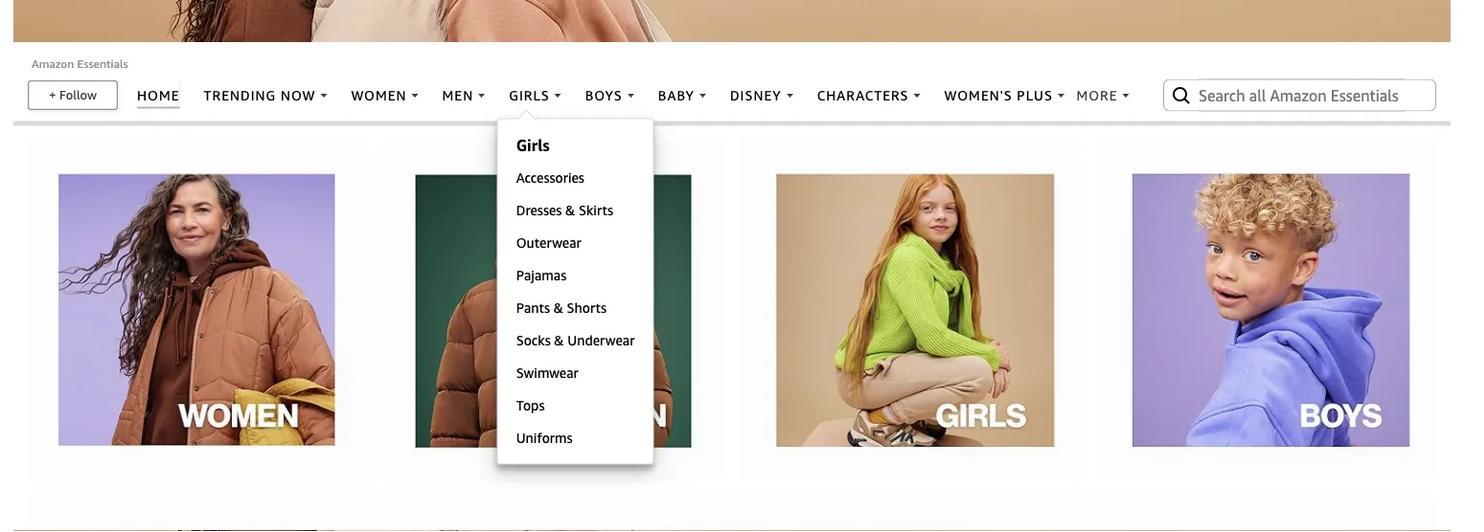 Task type: describe. For each thing, give the bounding box(es) containing it.
+ follow
[[49, 88, 97, 103]]

amazon
[[32, 57, 74, 70]]

amazon essentials link
[[32, 57, 128, 70]]



Task type: vqa. For each thing, say whether or not it's contained in the screenshot.
amazon
yes



Task type: locate. For each thing, give the bounding box(es) containing it.
follow
[[59, 88, 97, 103]]

+ follow button
[[29, 82, 116, 109]]

Search all Amazon Essentials search field
[[1199, 79, 1405, 112]]

+
[[49, 88, 56, 103]]

amazon essentials
[[32, 57, 128, 70]]

search image
[[1170, 84, 1193, 107]]

essentials
[[77, 57, 128, 70]]



